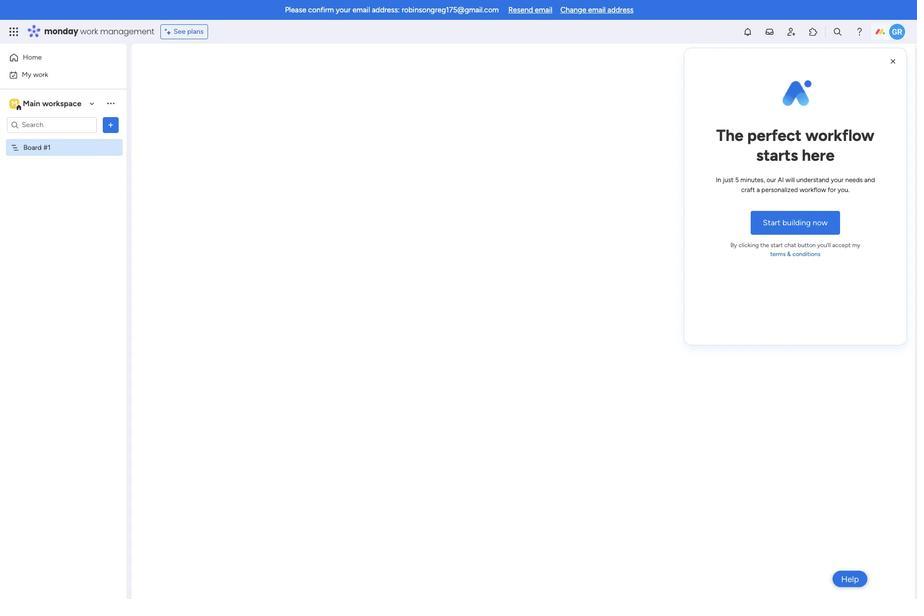 Task type: describe. For each thing, give the bounding box(es) containing it.
apps image
[[808, 27, 818, 37]]

here
[[802, 146, 835, 165]]

board
[[23, 143, 42, 152]]

monday
[[44, 26, 78, 37]]

1 email from the left
[[352, 5, 370, 14]]

lottie animation image
[[700, 48, 891, 138]]

now
[[813, 218, 828, 227]]

board #1
[[23, 143, 51, 152]]

conditions
[[792, 251, 820, 258]]

in
[[716, 176, 721, 184]]

start building now button
[[751, 211, 840, 235]]

my
[[852, 242, 860, 249]]

email for change email address
[[588, 5, 606, 14]]

select product image
[[9, 27, 19, 37]]

by clicking the start chat button you'll accept my terms & conditions
[[730, 242, 860, 258]]

main workspace
[[23, 99, 81, 108]]

work for monday
[[80, 26, 98, 37]]

the perfect workflow starts here
[[716, 126, 874, 165]]

the
[[716, 126, 743, 145]]

starts
[[756, 146, 798, 165]]

start
[[763, 218, 780, 227]]

0 horizontal spatial your
[[336, 5, 351, 14]]

chat
[[784, 242, 796, 249]]

you.
[[838, 186, 850, 194]]

and
[[864, 176, 875, 184]]

board #1 list box
[[0, 137, 127, 290]]

minutes,
[[740, 176, 765, 184]]

see
[[174, 27, 185, 36]]

accept
[[832, 242, 851, 249]]

Search in workspace field
[[21, 119, 83, 131]]

inbox image
[[765, 27, 775, 37]]

robinsongreg175@gmail.com
[[402, 5, 499, 14]]

change email address
[[560, 5, 634, 14]]

management
[[100, 26, 154, 37]]

understand
[[796, 176, 829, 184]]

my work button
[[6, 67, 107, 83]]

you'll
[[817, 242, 831, 249]]

button
[[798, 242, 816, 249]]

monday work management
[[44, 26, 154, 37]]

needs
[[845, 176, 863, 184]]

workspace options image
[[106, 98, 116, 108]]

will
[[785, 176, 795, 184]]

resend email
[[508, 5, 552, 14]]



Task type: vqa. For each thing, say whether or not it's contained in the screenshot.
RESEND
yes



Task type: locate. For each thing, give the bounding box(es) containing it.
your inside the in just 5 minutes, our ai will understand your needs and craft a personalized workflow for you.
[[831, 176, 844, 184]]

my work
[[22, 70, 48, 79]]

in just 5 minutes, our ai will understand your needs and craft a personalized workflow for you.
[[716, 176, 875, 194]]

home button
[[6, 50, 107, 66]]

1 horizontal spatial work
[[80, 26, 98, 37]]

options image
[[106, 120, 116, 130]]

terms
[[770, 251, 786, 258]]

workspace image
[[9, 98, 19, 109]]

start
[[771, 242, 783, 249]]

start building now
[[763, 218, 828, 227]]

our
[[767, 176, 776, 184]]

your right confirm
[[336, 5, 351, 14]]

workflow down understand
[[800, 186, 826, 194]]

help image
[[854, 27, 864, 37]]

just
[[723, 176, 734, 184]]

clicking
[[739, 242, 759, 249]]

perfect
[[747, 126, 802, 145]]

for
[[828, 186, 836, 194]]

ai
[[778, 176, 784, 184]]

your up for
[[831, 176, 844, 184]]

option
[[0, 139, 127, 141]]

3 email from the left
[[588, 5, 606, 14]]

2 horizontal spatial email
[[588, 5, 606, 14]]

0 vertical spatial workflow
[[805, 126, 874, 145]]

resend email link
[[508, 5, 552, 14]]

personalized
[[761, 186, 798, 194]]

the
[[760, 242, 769, 249]]

home
[[23, 53, 42, 62]]

resend
[[508, 5, 533, 14]]

see plans button
[[160, 24, 208, 39]]

email for resend email
[[535, 5, 552, 14]]

&
[[787, 251, 791, 258]]

0 horizontal spatial work
[[33, 70, 48, 79]]

work for my
[[33, 70, 48, 79]]

see plans
[[174, 27, 204, 36]]

lottie animation element
[[700, 48, 891, 138]]

help
[[841, 574, 859, 584]]

0 horizontal spatial email
[[352, 5, 370, 14]]

0 vertical spatial your
[[336, 5, 351, 14]]

email right change
[[588, 5, 606, 14]]

1 vertical spatial your
[[831, 176, 844, 184]]

your
[[336, 5, 351, 14], [831, 176, 844, 184]]

address
[[607, 5, 634, 14]]

email
[[352, 5, 370, 14], [535, 5, 552, 14], [588, 5, 606, 14]]

notifications image
[[743, 27, 753, 37]]

work
[[80, 26, 98, 37], [33, 70, 48, 79]]

m
[[11, 99, 17, 107]]

workflow inside the in just 5 minutes, our ai will understand your needs and craft a personalized workflow for you.
[[800, 186, 826, 194]]

plans
[[187, 27, 204, 36]]

invite members image
[[786, 27, 796, 37]]

2 email from the left
[[535, 5, 552, 14]]

change email address link
[[560, 5, 634, 14]]

my
[[22, 70, 31, 79]]

help button
[[833, 571, 867, 587]]

1 vertical spatial workflow
[[800, 186, 826, 194]]

workflow up here on the right top of page
[[805, 126, 874, 145]]

work right monday
[[80, 26, 98, 37]]

by
[[730, 242, 737, 249]]

building
[[782, 218, 811, 227]]

main
[[23, 99, 40, 108]]

5
[[735, 176, 739, 184]]

a
[[757, 186, 760, 194]]

address:
[[372, 5, 400, 14]]

confirm
[[308, 5, 334, 14]]

1 horizontal spatial email
[[535, 5, 552, 14]]

work right 'my' at the top left of page
[[33, 70, 48, 79]]

email right resend
[[535, 5, 552, 14]]

greg robinson image
[[889, 24, 905, 40]]

email left address: at the top of the page
[[352, 5, 370, 14]]

please confirm your email address: robinsongreg175@gmail.com
[[285, 5, 499, 14]]

work inside the my work button
[[33, 70, 48, 79]]

workflow inside the perfect workflow starts here
[[805, 126, 874, 145]]

workspace
[[42, 99, 81, 108]]

search everything image
[[833, 27, 843, 37]]

craft
[[741, 186, 755, 194]]

#1
[[43, 143, 51, 152]]

1 horizontal spatial your
[[831, 176, 844, 184]]

0 vertical spatial work
[[80, 26, 98, 37]]

change
[[560, 5, 586, 14]]

workspace selection element
[[9, 98, 83, 110]]

1 vertical spatial work
[[33, 70, 48, 79]]

workflow
[[805, 126, 874, 145], [800, 186, 826, 194]]

terms & conditions link
[[770, 251, 820, 258]]

please
[[285, 5, 306, 14]]



